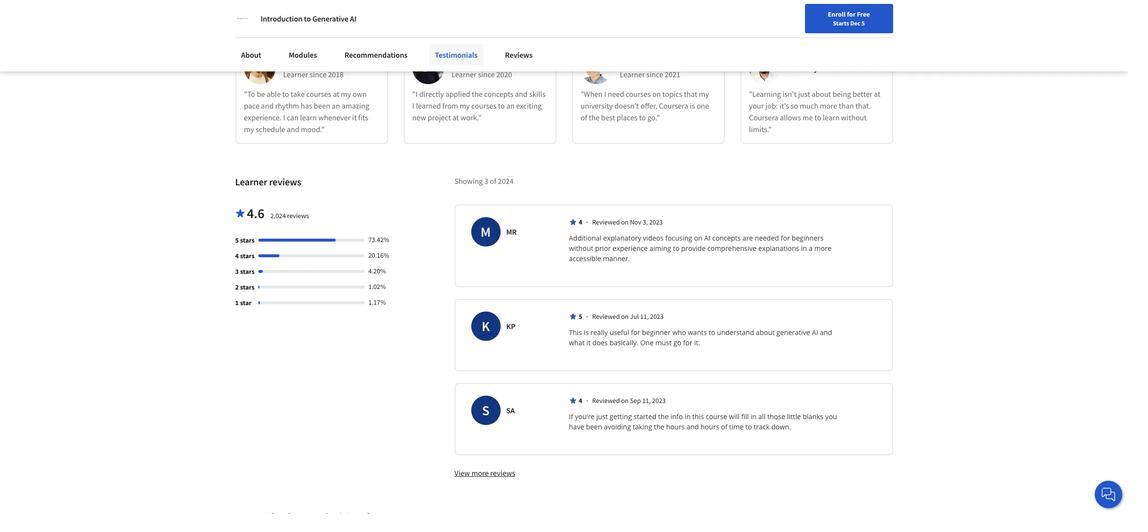 Task type: locate. For each thing, give the bounding box(es) containing it.
of left 2024 on the top
[[490, 176, 497, 186]]

to left exciting on the left top of page
[[498, 101, 505, 111]]

1 vertical spatial more
[[815, 244, 832, 253]]

2 vertical spatial 4
[[579, 397, 583, 406]]

without up "accessible"
[[569, 244, 594, 253]]

2 horizontal spatial since
[[647, 70, 664, 79]]

2 vertical spatial 5
[[579, 313, 583, 321]]

0 horizontal spatial ai
[[350, 14, 357, 24]]

in left all
[[751, 412, 757, 422]]

1 horizontal spatial since
[[478, 70, 495, 79]]

2023 for s
[[652, 397, 666, 406]]

sep
[[630, 397, 641, 406]]

about left generative
[[756, 328, 775, 338]]

i left need on the top right of page
[[604, 89, 607, 99]]

to down focusing
[[673, 244, 680, 253]]

0 horizontal spatial learn
[[300, 113, 317, 123]]

learner reviews
[[235, 176, 301, 188]]

1 vertical spatial 2023
[[650, 313, 664, 321]]

can
[[287, 113, 299, 123]]

1 vertical spatial 11,
[[643, 397, 651, 406]]

learner down felipe
[[283, 70, 308, 79]]

0 vertical spatial your
[[871, 11, 884, 20]]

of inside if you're just getting started the info in this course will fill in all those little blanks you have been avoiding taking the hours and hours of time to track down.
[[721, 423, 728, 432]]

concepts inside "i directly applied the concepts and skills i learned from my courses to an exciting new project at work."
[[484, 89, 514, 99]]

learn inside "learning isn't just about being better at your job: it's so much more than that. coursera allows me to learn without limits."
[[823, 113, 840, 123]]

more right a
[[815, 244, 832, 253]]

2 horizontal spatial i
[[604, 89, 607, 99]]

generative
[[313, 14, 349, 24]]

4 up you're
[[579, 397, 583, 406]]

3 reviewed from the top
[[592, 397, 620, 406]]

1 vertical spatial reviewed
[[592, 313, 620, 321]]

0 vertical spatial just
[[799, 89, 811, 99]]

1 horizontal spatial 5
[[579, 313, 583, 321]]

this is really useful for beginner who wants to understand about generative ai and what it does basically. one must go for it.
[[569, 328, 834, 348]]

0 horizontal spatial about
[[756, 328, 775, 338]]

for up the explanations
[[781, 234, 790, 243]]

just right you're
[[597, 412, 608, 422]]

3,
[[643, 218, 648, 227]]

4 up additional in the top right of the page
[[579, 218, 583, 227]]

just for getting
[[597, 412, 608, 422]]

your right 'free'
[[871, 11, 884, 20]]

2023 for m
[[649, 218, 663, 227]]

0 vertical spatial 3
[[485, 176, 489, 186]]

3 since from the left
[[647, 70, 664, 79]]

just inside if you're just getting started the info in this course will fill in all those little blanks you have been avoiding taking the hours and hours of time to track down.
[[597, 412, 608, 422]]

1 horizontal spatial concepts
[[713, 234, 741, 243]]

0 horizontal spatial hours
[[667, 423, 685, 432]]

jul
[[630, 313, 639, 321]]

your inside "learning isn't just about being better at your job: it's so much more than that. coursera allows me to learn without limits."
[[749, 101, 764, 111]]

it
[[352, 113, 357, 123], [587, 339, 591, 348]]

more inside view more reviews link
[[472, 469, 489, 479]]

my inside "i directly applied the concepts and skills i learned from my courses to an exciting new project at work."
[[460, 101, 470, 111]]

and down can
[[287, 125, 299, 134]]

stars down 5 stars
[[240, 252, 255, 261]]

2 vertical spatial more
[[472, 469, 489, 479]]

learner inside felipe m. learner since 2018
[[283, 70, 308, 79]]

enroll for free starts dec 5
[[828, 10, 870, 27]]

reviews
[[269, 176, 301, 188], [287, 212, 309, 221], [491, 469, 516, 479]]

it left does
[[587, 339, 591, 348]]

1 vertical spatial been
[[586, 423, 602, 432]]

my
[[341, 89, 351, 99], [699, 89, 709, 99], [460, 101, 470, 111], [244, 125, 254, 134]]

2 vertical spatial 2023
[[652, 397, 666, 406]]

more right view
[[472, 469, 489, 479]]

at down 2018
[[333, 89, 340, 99]]

your
[[871, 11, 884, 20], [749, 101, 764, 111]]

to up rhythm
[[282, 89, 289, 99]]

coursera inside "learning isn't just about being better at your job: it's so much more than that. coursera allows me to learn without limits."
[[749, 113, 779, 123]]

chat with us image
[[1101, 487, 1117, 503]]

1 horizontal spatial about
[[812, 89, 832, 99]]

i down "i
[[413, 101, 415, 111]]

1 vertical spatial it
[[587, 339, 591, 348]]

stars
[[240, 236, 255, 245], [240, 252, 255, 261], [240, 268, 255, 276], [240, 283, 255, 292]]

2 vertical spatial of
[[721, 423, 728, 432]]

1 horizontal spatial hours
[[701, 423, 720, 432]]

1 horizontal spatial at
[[453, 113, 459, 123]]

is left 'one'
[[690, 101, 695, 111]]

11, right sep in the right bottom of the page
[[643, 397, 651, 406]]

1 hours from the left
[[667, 423, 685, 432]]

in
[[801, 244, 807, 253], [685, 412, 691, 422], [751, 412, 757, 422]]

getting
[[610, 412, 632, 422]]

since for j.
[[478, 70, 495, 79]]

2 stars from the top
[[240, 252, 255, 261]]

without
[[842, 113, 867, 123], [569, 244, 594, 253]]

aiming
[[650, 244, 671, 253]]

0 horizontal spatial just
[[597, 412, 608, 422]]

2 reviewed from the top
[[592, 313, 620, 321]]

0 vertical spatial i
[[604, 89, 607, 99]]

concepts up comprehensive
[[713, 234, 741, 243]]

1 stars from the top
[[240, 236, 255, 245]]

0 horizontal spatial is
[[584, 328, 589, 338]]

allows
[[780, 113, 801, 123]]

for left their
[[406, 11, 422, 29]]

of down university on the right top of page
[[581, 113, 587, 123]]

1 an from the left
[[332, 101, 340, 111]]

rhythm
[[275, 101, 299, 111]]

5 up 4 stars
[[235, 236, 239, 245]]

at inside "learning isn't just about being better at your job: it's so much more than that. coursera allows me to learn without limits."
[[874, 89, 881, 99]]

on up offer,
[[653, 89, 661, 99]]

0 horizontal spatial it
[[352, 113, 357, 123]]

at inside "i directly applied the concepts and skills i learned from my courses to an exciting new project at work."
[[453, 113, 459, 123]]

learn for more
[[823, 113, 840, 123]]

videos
[[643, 234, 664, 243]]

0 horizontal spatial concepts
[[484, 89, 514, 99]]

reviewed up explanatory
[[592, 218, 620, 227]]

1 horizontal spatial is
[[690, 101, 695, 111]]

hours down course
[[701, 423, 720, 432]]

3 stars
[[235, 268, 255, 276]]

i inside "when i need courses on topics that my university doesn't offer, coursera is one of the best places to go."
[[604, 89, 607, 99]]

2 horizontal spatial courses
[[626, 89, 651, 99]]

0 horizontal spatial 3
[[235, 268, 239, 276]]

at inside the "to be able to take courses at my own pace and rhythm has been an amazing experience. i can learn whenever it fits my schedule and mood."
[[333, 89, 340, 99]]

modules link
[[283, 44, 323, 66]]

to down "fill" at the bottom right of the page
[[746, 423, 752, 432]]

courses inside "i directly applied the concepts and skills i learned from my courses to an exciting new project at work."
[[472, 101, 497, 111]]

0 vertical spatial it
[[352, 113, 357, 123]]

1 horizontal spatial it
[[587, 339, 591, 348]]

0 vertical spatial concepts
[[484, 89, 514, 99]]

directly
[[419, 89, 444, 99]]

5 for 5 stars
[[235, 236, 239, 245]]

1 horizontal spatial without
[[842, 113, 867, 123]]

1 horizontal spatial 3
[[485, 176, 489, 186]]

my left own
[[341, 89, 351, 99]]

better
[[853, 89, 873, 99]]

2 horizontal spatial at
[[874, 89, 881, 99]]

ai inside this is really useful for beginner who wants to understand about generative ai and what it does basically. one must go for it.
[[812, 328, 819, 338]]

since left 2021
[[647, 70, 664, 79]]

best
[[601, 113, 615, 123]]

the inside "i directly applied the concepts and skills i learned from my courses to an exciting new project at work."
[[472, 89, 483, 99]]

the down university on the right top of page
[[589, 113, 600, 123]]

i inside "i directly applied the concepts and skills i learned from my courses to an exciting new project at work."
[[413, 101, 415, 111]]

1 vertical spatial without
[[569, 244, 594, 253]]

since down j.
[[478, 70, 495, 79]]

0 vertical spatial 11,
[[640, 313, 649, 321]]

the right applied at the left of the page
[[472, 89, 483, 99]]

stars up 4 stars
[[240, 236, 255, 245]]

to right wants
[[709, 328, 716, 338]]

are
[[743, 234, 753, 243]]

4 for m
[[579, 218, 583, 227]]

"when
[[581, 89, 603, 99]]

if
[[569, 412, 573, 422]]

and down this
[[687, 423, 699, 432]]

on up provide
[[694, 234, 703, 243]]

1 vertical spatial concepts
[[713, 234, 741, 243]]

1 vertical spatial your
[[749, 101, 764, 111]]

to left go."
[[639, 113, 646, 123]]

courses up work."
[[472, 101, 497, 111]]

i inside the "to be able to take courses at my own pace and rhythm has been an amazing experience. i can learn whenever it fits my schedule and mood."
[[283, 113, 285, 123]]

0 vertical spatial more
[[820, 101, 838, 111]]

an up whenever
[[332, 101, 340, 111]]

concepts inside the additional explanatory videos focusing on ai concepts are needed for beginners without prior experience aiming to provide comprehensive explanations in a more accessible manner.
[[713, 234, 741, 243]]

been down you're
[[586, 423, 602, 432]]

4 stars from the top
[[240, 283, 255, 292]]

testimonials link
[[429, 44, 484, 66]]

i
[[604, 89, 607, 99], [413, 101, 415, 111], [283, 113, 285, 123]]

4 for s
[[579, 397, 583, 406]]

4
[[579, 218, 583, 227], [235, 252, 239, 261], [579, 397, 583, 406]]

coursera up limits."
[[749, 113, 779, 123]]

0 vertical spatial is
[[690, 101, 695, 111]]

reviews for learner reviews
[[269, 176, 301, 188]]

generative
[[777, 328, 811, 338]]

1 horizontal spatial been
[[586, 423, 602, 432]]

about inside "learning isn't just about being better at your job: it's so much more than that. coursera allows me to learn without limits."
[[812, 89, 832, 99]]

my down experience.
[[244, 125, 254, 134]]

1 horizontal spatial your
[[871, 11, 884, 20]]

about
[[812, 89, 832, 99], [756, 328, 775, 338]]

0 horizontal spatial since
[[310, 70, 327, 79]]

recommendations link
[[339, 44, 414, 66]]

1 horizontal spatial in
[[751, 412, 757, 422]]

and
[[515, 89, 528, 99], [261, 101, 274, 111], [287, 125, 299, 134], [820, 328, 833, 338], [687, 423, 699, 432]]

courses inside "when i need courses on topics that my university doesn't offer, coursera is one of the best places to go."
[[626, 89, 651, 99]]

11, right "jul"
[[640, 313, 649, 321]]

your down "learning at the top of page
[[749, 101, 764, 111]]

google cloud image
[[235, 12, 249, 25]]

3 stars from the top
[[240, 268, 255, 276]]

5 right dec
[[862, 19, 865, 27]]

testimonials
[[435, 50, 478, 60]]

1 horizontal spatial of
[[581, 113, 587, 123]]

reviewed for s
[[592, 397, 620, 406]]

an
[[332, 101, 340, 111], [507, 101, 515, 111]]

about inside this is really useful for beginner who wants to understand about generative ai and what it does basically. one must go for it.
[[756, 328, 775, 338]]

reviewed up getting
[[592, 397, 620, 406]]

my up 'one'
[[699, 89, 709, 99]]

for up dec
[[847, 10, 856, 19]]

whenever
[[318, 113, 351, 123]]

on inside the additional explanatory videos focusing on ai concepts are needed for beginners without prior experience aiming to provide comprehensive explanations in a more accessible manner.
[[694, 234, 703, 243]]

since down m.
[[310, 70, 327, 79]]

choose
[[306, 11, 348, 29]]

0 vertical spatial coursera
[[350, 11, 403, 29]]

0 vertical spatial about
[[812, 89, 832, 99]]

0 horizontal spatial courses
[[306, 89, 331, 99]]

1 vertical spatial about
[[756, 328, 775, 338]]

that
[[684, 89, 698, 99]]

at down from
[[453, 113, 459, 123]]

at for better
[[874, 89, 881, 99]]

0 vertical spatial 2023
[[649, 218, 663, 227]]

stars for 4 stars
[[240, 252, 255, 261]]

for
[[847, 10, 856, 19], [406, 11, 422, 29], [781, 234, 790, 243], [631, 328, 641, 338], [683, 339, 693, 348]]

1 horizontal spatial just
[[799, 89, 811, 99]]

the left info
[[658, 412, 669, 422]]

11, for s
[[643, 397, 651, 406]]

track
[[754, 423, 770, 432]]

to inside "i directly applied the concepts and skills i learned from my courses to an exciting new project at work."
[[498, 101, 505, 111]]

2 horizontal spatial coursera
[[749, 113, 779, 123]]

2 vertical spatial coursera
[[749, 113, 779, 123]]

stars down 4 stars
[[240, 268, 255, 276]]

1 since from the left
[[310, 70, 327, 79]]

reviews right view
[[491, 469, 516, 479]]

1 horizontal spatial coursera
[[659, 101, 689, 111]]

2023 for k
[[650, 313, 664, 321]]

stars right 2
[[240, 283, 255, 292]]

limits."
[[749, 125, 772, 134]]

1 horizontal spatial an
[[507, 101, 515, 111]]

from
[[443, 101, 458, 111]]

0 vertical spatial of
[[581, 113, 587, 123]]

0 horizontal spatial been
[[314, 101, 330, 111]]

for inside the additional explanatory videos focusing on ai concepts are needed for beginners without prior experience aiming to provide comprehensive explanations in a more accessible manner.
[[781, 234, 790, 243]]

will
[[729, 412, 740, 422]]

0 horizontal spatial at
[[333, 89, 340, 99]]

2 horizontal spatial 5
[[862, 19, 865, 27]]

people
[[263, 11, 304, 29]]

in left a
[[801, 244, 807, 253]]

learn inside the "to be able to take courses at my own pace and rhythm has been an amazing experience. i can learn whenever it fits my schedule and mood."
[[300, 113, 317, 123]]

1 vertical spatial reviews
[[287, 212, 309, 221]]

on left nov
[[621, 218, 629, 227]]

reviews up '2,024 reviews'
[[269, 176, 301, 188]]

it left fits
[[352, 113, 357, 123]]

stars for 3 stars
[[240, 268, 255, 276]]

"learning
[[749, 89, 781, 99]]

2 since from the left
[[478, 70, 495, 79]]

and inside if you're just getting started the info in this course will fill in all those little blanks you have been avoiding taking the hours and hours of time to track down.
[[687, 423, 699, 432]]

2 vertical spatial reviewed
[[592, 397, 620, 406]]

to inside "learning isn't just about being better at your job: it's so much more than that. coursera allows me to learn without limits."
[[815, 113, 822, 123]]

since inside 'jennifer j. learner since 2020'
[[478, 70, 495, 79]]

beginners
[[792, 234, 824, 243]]

1 vertical spatial i
[[413, 101, 415, 111]]

0 horizontal spatial in
[[685, 412, 691, 422]]

courses up offer,
[[626, 89, 651, 99]]

1 vertical spatial is
[[584, 328, 589, 338]]

0 horizontal spatial i
[[283, 113, 285, 123]]

than
[[839, 101, 854, 111]]

learn down "than"
[[823, 113, 840, 123]]

to left generative
[[304, 14, 311, 24]]

an left exciting on the left top of page
[[507, 101, 515, 111]]

2018
[[328, 70, 344, 79]]

courses up "has"
[[306, 89, 331, 99]]

1 vertical spatial ai
[[705, 234, 711, 243]]

2 vertical spatial ai
[[812, 328, 819, 338]]

been inside the "to be able to take courses at my own pace and rhythm has been an amazing experience. i can learn whenever it fits my schedule and mood."
[[314, 101, 330, 111]]

None search field
[[140, 6, 375, 26]]

5 up this in the right bottom of the page
[[579, 313, 583, 321]]

3 right showing
[[485, 176, 489, 186]]

1 vertical spatial just
[[597, 412, 608, 422]]

2 horizontal spatial of
[[721, 423, 728, 432]]

an inside the "to be able to take courses at my own pace and rhythm has been an amazing experience. i can learn whenever it fits my schedule and mood."
[[332, 101, 340, 111]]

and right generative
[[820, 328, 833, 338]]

2023 up the beginner
[[650, 313, 664, 321]]

coursera down topics
[[659, 101, 689, 111]]

2023
[[649, 218, 663, 227], [650, 313, 664, 321], [652, 397, 666, 406]]

reviewed up really
[[592, 313, 620, 321]]

recommendations
[[345, 50, 408, 60]]

0 horizontal spatial 5
[[235, 236, 239, 245]]

to inside "when i need courses on topics that my university doesn't offer, coursera is one of the best places to go."
[[639, 113, 646, 123]]

on inside "when i need courses on topics that my university doesn't offer, coursera is one of the best places to go."
[[653, 89, 661, 99]]

1 reviewed from the top
[[592, 218, 620, 227]]

career
[[456, 11, 493, 29]]

1 vertical spatial 5
[[235, 236, 239, 245]]

learner down jennifer
[[452, 70, 477, 79]]

hours down info
[[667, 423, 685, 432]]

1 horizontal spatial ai
[[705, 234, 711, 243]]

1 vertical spatial coursera
[[659, 101, 689, 111]]

2 horizontal spatial ai
[[812, 328, 819, 338]]

4 down 5 stars
[[235, 252, 239, 261]]

2023 right 3,
[[649, 218, 663, 227]]

4.6
[[247, 205, 265, 222]]

and inside this is really useful for beginner who wants to understand about generative ai and what it does basically. one must go for it.
[[820, 328, 833, 338]]

0 horizontal spatial of
[[490, 176, 497, 186]]

on for k
[[621, 313, 629, 321]]

0 vertical spatial 5
[[862, 19, 865, 27]]

1 horizontal spatial i
[[413, 101, 415, 111]]

isn't
[[783, 89, 797, 99]]

felipe
[[283, 58, 303, 68]]

2023 up started
[[652, 397, 666, 406]]

0 vertical spatial 4
[[579, 218, 583, 227]]

0 vertical spatial been
[[314, 101, 330, 111]]

2 learn from the left
[[823, 113, 840, 123]]

been right "has"
[[314, 101, 330, 111]]

additional explanatory videos focusing on ai concepts are needed for beginners without prior experience aiming to provide comprehensive explanations in a more accessible manner.
[[569, 234, 834, 264]]

coursera
[[350, 11, 403, 29], [659, 101, 689, 111], [749, 113, 779, 123]]

and up exciting on the left top of page
[[515, 89, 528, 99]]

on left sep in the right bottom of the page
[[621, 397, 629, 406]]

reviews right 2,024
[[287, 212, 309, 221]]

little
[[787, 412, 801, 422]]

hours
[[667, 423, 685, 432], [701, 423, 720, 432]]

just inside "learning isn't just about being better at your job: it's so much more than that. coursera allows me to learn without limits."
[[799, 89, 811, 99]]

showing 3 of 2024
[[455, 176, 514, 186]]

in left this
[[685, 412, 691, 422]]

11, for k
[[640, 313, 649, 321]]

reviews for 2,024 reviews
[[287, 212, 309, 221]]

needed
[[755, 234, 779, 243]]

0 vertical spatial reviewed
[[592, 218, 620, 227]]

1 horizontal spatial courses
[[472, 101, 497, 111]]

0 vertical spatial ai
[[350, 14, 357, 24]]

more inside "learning isn't just about being better at your job: it's so much more than that. coursera allows me to learn without limits."
[[820, 101, 838, 111]]

"when i need courses on topics that my university doesn't offer, coursera is one of the best places to go."
[[581, 89, 709, 123]]

2 vertical spatial reviews
[[491, 469, 516, 479]]

courses inside the "to be able to take courses at my own pace and rhythm has been an amazing experience. i can learn whenever it fits my schedule and mood."
[[306, 89, 331, 99]]

my up work."
[[460, 101, 470, 111]]

star
[[240, 299, 252, 308]]

learn down "has"
[[300, 113, 317, 123]]

0 vertical spatial without
[[842, 113, 867, 123]]

is
[[690, 101, 695, 111], [584, 328, 589, 338]]

2 an from the left
[[507, 101, 515, 111]]

be
[[257, 89, 265, 99]]

since for m.
[[310, 70, 327, 79]]

0 horizontal spatial your
[[749, 101, 764, 111]]

for inside enroll for free starts dec 5
[[847, 10, 856, 19]]

places
[[617, 113, 638, 123]]

of inside "when i need courses on topics that my university doesn't offer, coursera is one of the best places to go."
[[581, 113, 587, 123]]

on left "jul"
[[621, 313, 629, 321]]

of left time
[[721, 423, 728, 432]]

2 vertical spatial i
[[283, 113, 285, 123]]

5 for 5
[[579, 313, 583, 321]]

2 horizontal spatial in
[[801, 244, 807, 253]]

since inside felipe m. learner since 2018
[[310, 70, 327, 79]]

since
[[310, 70, 327, 79], [478, 70, 495, 79], [647, 70, 664, 79]]

just up much
[[799, 89, 811, 99]]

i left can
[[283, 113, 285, 123]]

fits
[[358, 113, 368, 123]]

concepts down 2020
[[484, 89, 514, 99]]

being
[[833, 89, 851, 99]]

s
[[482, 402, 490, 420]]

0 horizontal spatial an
[[332, 101, 340, 111]]

1 horizontal spatial learn
[[823, 113, 840, 123]]

is right this in the right bottom of the page
[[584, 328, 589, 338]]

courses
[[306, 89, 331, 99], [626, 89, 651, 99], [472, 101, 497, 111]]

1 learn from the left
[[300, 113, 317, 123]]

schedule
[[256, 125, 285, 134]]

at right better
[[874, 89, 881, 99]]

1 star
[[235, 299, 252, 308]]

0 vertical spatial reviews
[[269, 176, 301, 188]]

about up much
[[812, 89, 832, 99]]

without down "than"
[[842, 113, 867, 123]]



Task type: vqa. For each thing, say whether or not it's contained in the screenshot.
JUL
yes



Task type: describe. For each thing, give the bounding box(es) containing it.
m.
[[305, 58, 313, 68]]

new
[[885, 11, 898, 20]]

without inside "learning isn't just about being better at your job: it's so much more than that. coursera allows me to learn without limits."
[[842, 113, 867, 123]]

it inside this is really useful for beginner who wants to understand about generative ai and what it does basically. one must go for it.
[[587, 339, 591, 348]]

k
[[482, 318, 490, 336]]

avoiding
[[604, 423, 631, 432]]

comprehensive
[[708, 244, 757, 253]]

an inside "i directly applied the concepts and skills i learned from my courses to an exciting new project at work."
[[507, 101, 515, 111]]

down.
[[772, 423, 791, 432]]

my inside "when i need courses on topics that my university doesn't offer, coursera is one of the best places to go."
[[699, 89, 709, 99]]

ai inside the additional explanatory videos focusing on ai concepts are needed for beginners without prior experience aiming to provide comprehensive explanations in a more accessible manner.
[[705, 234, 711, 243]]

work."
[[461, 113, 482, 123]]

2021
[[665, 70, 681, 79]]

for left it.
[[683, 339, 693, 348]]

if you're just getting started the info in this course will fill in all those little blanks you have been avoiding taking the hours and hours of time to track down.
[[569, 412, 839, 432]]

basically.
[[610, 339, 639, 348]]

reviews link
[[499, 44, 539, 66]]

reviewed for k
[[592, 313, 620, 321]]

1 vertical spatial of
[[490, 176, 497, 186]]

you
[[826, 412, 838, 422]]

their
[[425, 11, 453, 29]]

experience
[[613, 244, 648, 253]]

enroll
[[828, 10, 846, 19]]

free
[[857, 10, 870, 19]]

is inside this is really useful for beginner who wants to understand about generative ai and what it does basically. one must go for it.
[[584, 328, 589, 338]]

1 vertical spatial 3
[[235, 268, 239, 276]]

reviews
[[505, 50, 533, 60]]

coursera inside "when i need courses on topics that my university doesn't offer, coursera is one of the best places to go."
[[659, 101, 689, 111]]

stars for 5 stars
[[240, 236, 255, 245]]

have
[[569, 423, 585, 432]]

for up one
[[631, 328, 641, 338]]

started
[[634, 412, 657, 422]]

prior
[[595, 244, 611, 253]]

2
[[235, 283, 239, 292]]

topics
[[663, 89, 683, 99]]

2,024 reviews
[[271, 212, 309, 221]]

on for m
[[621, 218, 629, 227]]

taking
[[633, 423, 652, 432]]

focusing
[[666, 234, 693, 243]]

really
[[591, 328, 608, 338]]

this
[[693, 412, 704, 422]]

1.02%
[[369, 283, 386, 292]]

reviewed for m
[[592, 218, 620, 227]]

must
[[656, 339, 672, 348]]

and up experience.
[[261, 101, 274, 111]]

experience.
[[244, 113, 282, 123]]

a.
[[823, 64, 830, 74]]

useful
[[610, 328, 630, 338]]

to inside if you're just getting started the info in this course will fill in all those little blanks you have been avoiding taking the hours and hours of time to track down.
[[746, 423, 752, 432]]

career
[[899, 11, 918, 20]]

"to be able to take courses at my own pace and rhythm has been an amazing experience. i can learn whenever it fits my schedule and mood."
[[244, 89, 370, 134]]

new
[[413, 113, 426, 123]]

to inside this is really useful for beginner who wants to understand about generative ai and what it does basically. one must go for it.
[[709, 328, 716, 338]]

stars for 2 stars
[[240, 283, 255, 292]]

and inside "i directly applied the concepts and skills i learned from my courses to an exciting new project at work."
[[515, 89, 528, 99]]

learner inside 'jennifer j. learner since 2020'
[[452, 70, 477, 79]]

provide
[[682, 244, 706, 253]]

why people choose coursera for their career
[[235, 11, 493, 29]]

on for s
[[621, 397, 629, 406]]

find your new career link
[[852, 10, 923, 22]]

felipe m. learner since 2018
[[283, 58, 344, 79]]

2 hours from the left
[[701, 423, 720, 432]]

job:
[[766, 101, 778, 111]]

showing
[[455, 176, 483, 186]]

university
[[581, 101, 613, 111]]

does
[[593, 339, 608, 348]]

learned
[[416, 101, 441, 111]]

to inside the "to be able to take courses at my own pace and rhythm has been an amazing experience. i can learn whenever it fits my schedule and mood."
[[282, 89, 289, 99]]

much
[[800, 101, 819, 111]]

course
[[706, 412, 728, 422]]

more inside the additional explanatory videos focusing on ai concepts are needed for beginners without prior experience aiming to provide comprehensive explanations in a more accessible manner.
[[815, 244, 832, 253]]

1.17%
[[369, 298, 386, 307]]

5 inside enroll for free starts dec 5
[[862, 19, 865, 27]]

just for about
[[799, 89, 811, 99]]

learner since 2021
[[620, 70, 681, 79]]

wants
[[688, 328, 707, 338]]

been inside if you're just getting started the info in this course will fill in all those little blanks you have been avoiding taking the hours and hours of time to track down.
[[586, 423, 602, 432]]

the right taking
[[654, 423, 665, 432]]

need
[[608, 89, 624, 99]]

it.
[[694, 339, 700, 348]]

"i directly applied the concepts and skills i learned from my courses to an exciting new project at work."
[[413, 89, 546, 123]]

starts
[[833, 19, 850, 27]]

project
[[428, 113, 451, 123]]

is inside "when i need courses on topics that my university doesn't offer, coursera is one of the best places to go."
[[690, 101, 695, 111]]

take
[[291, 89, 305, 99]]

learner up need on the top right of page
[[620, 70, 645, 79]]

4 stars
[[235, 252, 255, 261]]

explanations
[[759, 244, 800, 253]]

one
[[697, 101, 709, 111]]

2 stars
[[235, 283, 255, 292]]

1 vertical spatial 4
[[235, 252, 239, 261]]

view
[[455, 469, 470, 479]]

it inside the "to be able to take courses at my own pace and rhythm has been an amazing experience. i can learn whenever it fits my schedule and mood."
[[352, 113, 357, 123]]

at for courses
[[333, 89, 340, 99]]

chaitanya a.
[[789, 64, 830, 74]]

in inside the additional explanatory videos focusing on ai concepts are needed for beginners without prior experience aiming to provide comprehensive explanations in a more accessible manner.
[[801, 244, 807, 253]]

without inside the additional explanatory videos focusing on ai concepts are needed for beginners without prior experience aiming to provide comprehensive explanations in a more accessible manner.
[[569, 244, 594, 253]]

info
[[671, 412, 683, 422]]

73.42%
[[369, 236, 390, 244]]

0 horizontal spatial coursera
[[350, 11, 403, 29]]

learner up 4.6
[[235, 176, 267, 188]]

additional
[[569, 234, 602, 243]]

amazing
[[342, 101, 370, 111]]

2020
[[497, 70, 512, 79]]

so
[[791, 101, 799, 111]]

skills
[[529, 89, 546, 99]]

nov
[[630, 218, 642, 227]]

2024
[[498, 176, 514, 186]]

the inside "when i need courses on topics that my university doesn't offer, coursera is one of the best places to go."
[[589, 113, 600, 123]]

understand
[[717, 328, 755, 338]]

1
[[235, 299, 239, 308]]

jennifer
[[452, 58, 479, 68]]

reviewed on jul 11, 2023
[[592, 313, 664, 321]]

pace
[[244, 101, 260, 111]]

to inside the additional explanatory videos focusing on ai concepts are needed for beginners without prior experience aiming to provide comprehensive explanations in a more accessible manner.
[[673, 244, 680, 253]]

learn for has
[[300, 113, 317, 123]]

time
[[730, 423, 744, 432]]

why
[[235, 11, 261, 29]]

introduction
[[261, 14, 303, 24]]

mood."
[[301, 125, 325, 134]]

exciting
[[516, 101, 542, 111]]

this
[[569, 328, 582, 338]]



